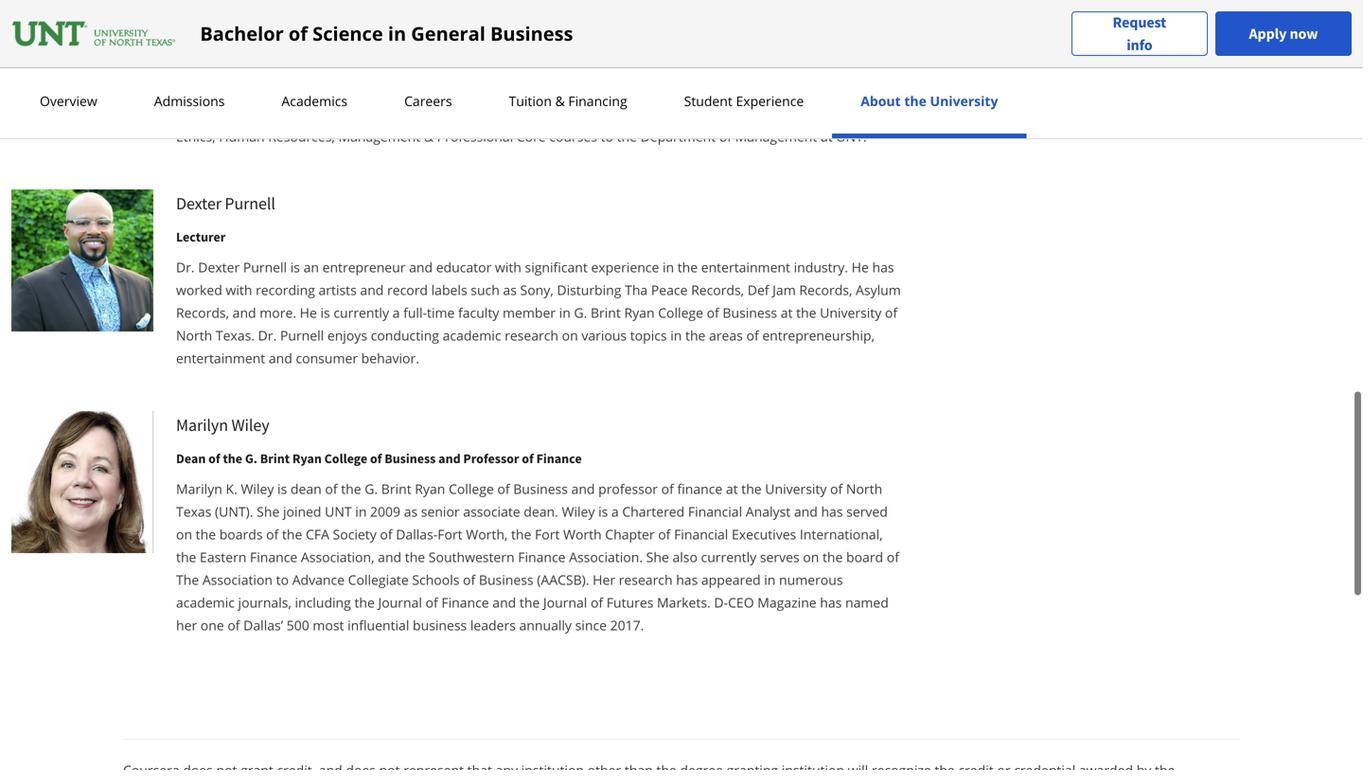 Task type: locate. For each thing, give the bounding box(es) containing it.
at up years at left
[[598, 59, 611, 77]]

0 vertical spatial experience
[[439, 82, 507, 100]]

ryan inside marilyn k. wiley is dean of the g. brint ryan college of business and professor of finance at the university of north texas (unt). she joined unt in 2009 as senior associate dean. wiley is a chartered financial analyst and has served on the boards of the cfa society of dallas-fort worth, the fort worth chapter of financial executives international, the eastern finance association, and the southwestern finance association. she also currently serves on the board of the association to advance collegiate schools of business (aacsb). her research has appeared in numerous academic journals, including the journal of finance and the journal of futures markets. d-ceo magazine has named her one of dallas' 500 most influential business leaders annually since 2017.
[[415, 480, 446, 498]]

tuition
[[509, 92, 552, 110]]

2 horizontal spatial experience
[[591, 258, 660, 276]]

0 vertical spatial professor
[[214, 59, 274, 77]]

1 vertical spatial academic
[[176, 593, 235, 611]]

to right courses
[[601, 127, 614, 145]]

1 horizontal spatial north
[[469, 36, 505, 54]]

1 horizontal spatial on
[[562, 326, 578, 344]]

corporate
[[259, 82, 319, 100]]

boards
[[219, 525, 263, 543]]

years
[[587, 82, 620, 100]]

dr. for dr. dexter purnell is an entrepreneur and educator with significant experience in the entertainment industry. he has worked with recording artists and record labels such as sony, disturbing tha peace records, def jam records, asylum records, and more. he is currently a full-time faculty member in g. brint ryan college of business at the university of north texas. dr. purnell enjoys conducting academic research on various topics in the areas of entrepreneurship, entertainment and consumer behavior.
[[176, 258, 195, 276]]

1 vertical spatial research
[[619, 570, 673, 588]]

0 horizontal spatial &
[[424, 127, 434, 145]]

1 vertical spatial dr.
[[176, 258, 195, 276]]

in up university.
[[756, 36, 768, 54]]

0 vertical spatial he
[[786, 59, 804, 77]]

magazine
[[758, 593, 817, 611]]

dr. dennis g. nasco, jr. joined the university of north texas, college of business as a lecturer in 2020. previously, he was a professor of practice for the college of business and analytics at southern illinois university. he brings a variety of real-world corporate human resources experience and over 17 years of university online and on-campus experience teaching organizational behavior, organizational change, organizational design, leadership, business ethics, human resources, management & professional core courses to the department of management at unt.
[[176, 36, 902, 145]]

1 vertical spatial human
[[219, 127, 265, 145]]

2 vertical spatial he
[[300, 303, 317, 321]]

1 vertical spatial on
[[176, 525, 192, 543]]

he up asylum
[[852, 258, 869, 276]]

& inside "dr. dennis g. nasco, jr. joined the university of north texas, college of business as a lecturer in 2020. previously, he was a professor of practice for the college of business and analytics at southern illinois university. he brings a variety of real-world corporate human resources experience and over 17 years of university online and on-campus experience teaching organizational behavior, organizational change, organizational design, leadership, business ethics, human resources, management & professional core courses to the department of management at unt."
[[424, 127, 434, 145]]

wiley right k.
[[241, 480, 274, 498]]

academic down faculty at the top of page
[[443, 326, 502, 344]]

jr.
[[306, 36, 319, 54]]

experience up tha
[[591, 258, 660, 276]]

research inside dr. dexter purnell is an entrepreneur and educator with significant experience in the entertainment industry. he has worked with recording artists and record labels such as sony, disturbing tha peace records, def jam records, asylum records, and more. he is currently a full-time faculty member in g. brint ryan college of business at the university of north texas. dr. purnell enjoys conducting academic research on various topics in the areas of entrepreneurship, entertainment and consumer behavior.
[[505, 326, 559, 344]]

he
[[786, 59, 804, 77], [852, 258, 869, 276], [300, 303, 317, 321]]

lecturer
[[701, 36, 753, 54], [176, 228, 226, 245]]

marilyn inside marilyn k. wiley is dean of the g. brint ryan college of business and professor of finance at the university of north texas (unt). she joined unt in 2009 as senior associate dean. wiley is a chartered financial analyst and has served on the boards of the cfa society of dallas-fort worth, the fort worth chapter of financial executives international, the eastern finance association, and the southwestern finance association. she also currently serves on the board of the association to advance collegiate schools of business (aacsb). her research has appeared in numerous academic journals, including the journal of finance and the journal of futures markets. d-ceo magazine has named her one of dallas' 500 most influential business leaders annually since 2017.
[[176, 480, 222, 498]]

ethics,
[[176, 127, 216, 145]]

1 horizontal spatial as
[[503, 281, 517, 299]]

dexter down the ethics,
[[176, 193, 222, 214]]

entrepreneur
[[323, 258, 406, 276]]

1 journal from the left
[[378, 593, 422, 611]]

dallas'
[[244, 616, 283, 634]]

in
[[388, 20, 406, 46], [756, 36, 768, 54], [663, 258, 674, 276], [559, 303, 571, 321], [671, 326, 682, 344], [355, 502, 367, 520], [765, 570, 776, 588]]

markets.
[[657, 593, 711, 611]]

organizational
[[304, 104, 394, 122], [459, 104, 550, 122], [607, 104, 697, 122]]

brings
[[807, 59, 846, 77]]

ryan up dean
[[293, 450, 322, 467]]

as
[[673, 36, 687, 54], [503, 281, 517, 299], [404, 502, 418, 520]]

1 horizontal spatial academic
[[443, 326, 502, 344]]

1 vertical spatial joined
[[283, 502, 322, 520]]

sony,
[[520, 281, 554, 299]]

management
[[339, 127, 421, 145], [736, 127, 818, 145]]

associate
[[463, 502, 521, 520]]

dean of the g. brint ryan college of business and professor of finance
[[176, 450, 582, 467]]

1 horizontal spatial lecturer
[[701, 36, 753, 54]]

most
[[313, 616, 344, 634]]

as inside dr. dexter purnell is an entrepreneur and educator with significant experience in the entertainment industry. he has worked with recording artists and record labels such as sony, disturbing tha peace records, def jam records, asylum records, and more. he is currently a full-time faculty member in g. brint ryan college of business at the university of north texas. dr. purnell enjoys conducting academic research on various topics in the areas of entrepreneurship, entertainment and consumer behavior.
[[503, 281, 517, 299]]

1 vertical spatial &
[[424, 127, 434, 145]]

academic inside marilyn k. wiley is dean of the g. brint ryan college of business and professor of finance at the university of north texas (unt). she joined unt in 2009 as senior associate dean. wiley is a chartered financial analyst and has served on the boards of the cfa society of dallas-fort worth, the fort worth chapter of financial executives international, the eastern finance association, and the southwestern finance association. she also currently serves on the board of the association to advance collegiate schools of business (aacsb). her research has appeared in numerous academic journals, including the journal of finance and the journal of futures markets. d-ceo magazine has named her one of dallas' 500 most influential business leaders annually since 2017.
[[176, 593, 235, 611]]

2 vertical spatial brint
[[381, 480, 412, 498]]

1 horizontal spatial records,
[[691, 281, 745, 299]]

is left an on the top
[[291, 258, 300, 276]]

numerous
[[780, 570, 843, 588]]

1 vertical spatial currently
[[701, 548, 757, 566]]

2 marilyn from the top
[[176, 480, 222, 498]]

academics
[[282, 92, 348, 110]]

1 horizontal spatial journal
[[544, 593, 588, 611]]

0 horizontal spatial organizational
[[304, 104, 394, 122]]

dean
[[176, 450, 206, 467]]

0 vertical spatial entertainment
[[702, 258, 791, 276]]

1 horizontal spatial &
[[556, 92, 565, 110]]

business up unt.
[[825, 104, 879, 122]]

is
[[291, 258, 300, 276], [321, 303, 330, 321], [278, 480, 287, 498], [599, 502, 608, 520]]

1 vertical spatial she
[[647, 548, 669, 566]]

the
[[364, 36, 384, 54], [367, 59, 387, 77], [905, 92, 927, 110], [617, 127, 637, 145], [678, 258, 698, 276], [797, 303, 817, 321], [686, 326, 706, 344], [223, 450, 243, 467], [341, 480, 361, 498], [742, 480, 762, 498], [196, 525, 216, 543], [282, 525, 303, 543], [511, 525, 532, 543], [176, 548, 196, 566], [405, 548, 425, 566], [823, 548, 843, 566], [355, 593, 375, 611], [520, 593, 540, 611]]

0 vertical spatial research
[[505, 326, 559, 344]]

university right about
[[931, 92, 999, 110]]

research up futures
[[619, 570, 673, 588]]

0 vertical spatial dr.
[[176, 36, 195, 54]]

2020.
[[771, 36, 805, 54]]

with right worked
[[226, 281, 252, 299]]

1 horizontal spatial currently
[[701, 548, 757, 566]]

about the university link
[[856, 92, 1004, 110]]

joined inside marilyn k. wiley is dean of the g. brint ryan college of business and professor of finance at the university of north texas (unt). she joined unt in 2009 as senior associate dean. wiley is a chartered financial analyst and has served on the boards of the cfa society of dallas-fort worth, the fort worth chapter of financial executives international, the eastern finance association, and the southwestern finance association. she also currently serves on the board of the association to advance collegiate schools of business (aacsb). her research has appeared in numerous academic journals, including the journal of finance and the journal of futures markets. d-ceo magazine has named her one of dallas' 500 most influential business leaders annually since 2017.
[[283, 502, 322, 520]]

0 horizontal spatial she
[[257, 502, 280, 520]]

2 horizontal spatial as
[[673, 36, 687, 54]]

ryan up 'senior'
[[415, 480, 446, 498]]

1 marilyn from the top
[[176, 414, 228, 436]]

dr. for dr. dennis g. nasco, jr. joined the university of north texas, college of business as a lecturer in 2020. previously, he was a professor of practice for the college of business and analytics at southern illinois university. he brings a variety of real-world corporate human resources experience and over 17 years of university online and on-campus experience teaching organizational behavior, organizational change, organizational design, leadership, business ethics, human resources, management & professional core courses to the department of management at unt.
[[176, 36, 195, 54]]

1 vertical spatial marilyn
[[176, 480, 222, 498]]

in right science
[[388, 20, 406, 46]]

0 vertical spatial lecturer
[[701, 36, 753, 54]]

2 fort from the left
[[535, 525, 560, 543]]

dennis nasco image
[[11, 0, 153, 110]]

1 horizontal spatial entertainment
[[702, 258, 791, 276]]

north left texas. at left
[[176, 326, 212, 344]]

1 horizontal spatial she
[[647, 548, 669, 566]]

professor
[[214, 59, 274, 77], [464, 450, 520, 467]]

2 vertical spatial on
[[803, 548, 820, 566]]

professor up world
[[214, 59, 274, 77]]

joined
[[322, 36, 360, 54], [283, 502, 322, 520]]

professor inside "dr. dennis g. nasco, jr. joined the university of north texas, college of business as a lecturer in 2020. previously, he was a professor of practice for the college of business and analytics at southern illinois university. he brings a variety of real-world corporate human resources experience and over 17 years of university online and on-campus experience teaching organizational behavior, organizational change, organizational design, leadership, business ethics, human resources, management & professional core courses to the department of management at unt."
[[214, 59, 274, 77]]

in inside "dr. dennis g. nasco, jr. joined the university of north texas, college of business as a lecturer in 2020. previously, he was a professor of practice for the college of business and analytics at southern illinois university. he brings a variety of real-world corporate human resources experience and over 17 years of university online and on-campus experience teaching organizational behavior, organizational change, organizational design, leadership, business ethics, human resources, management & professional core courses to the department of management at unt."
[[756, 36, 768, 54]]

financing
[[569, 92, 628, 110]]

1 vertical spatial to
[[276, 570, 289, 588]]

of right board
[[887, 548, 900, 566]]

of right boards
[[266, 525, 279, 543]]

university down illinois
[[640, 82, 702, 100]]

tuition & financing link
[[503, 92, 633, 110]]

time
[[427, 303, 455, 321]]

with up "such"
[[495, 258, 522, 276]]

financial up also
[[674, 525, 729, 543]]

2 vertical spatial experience
[[591, 258, 660, 276]]

dennis
[[198, 36, 241, 54]]

records, down industry.
[[800, 281, 853, 299]]

at right finance
[[726, 480, 738, 498]]

1 vertical spatial north
[[176, 326, 212, 344]]

finance
[[537, 450, 582, 467], [250, 548, 298, 566], [518, 548, 566, 566], [442, 593, 489, 611]]

0 horizontal spatial management
[[339, 127, 421, 145]]

currently inside dr. dexter purnell is an entrepreneur and educator with significant experience in the entertainment industry. he has worked with recording artists and record labels such as sony, disturbing tha peace records, def jam records, asylum records, and more. he is currently a full-time faculty member in g. brint ryan college of business at the university of north texas. dr. purnell enjoys conducting academic research on various topics in the areas of entrepreneurship, entertainment and consumer behavior.
[[334, 303, 389, 321]]

0 vertical spatial financial
[[688, 502, 743, 520]]

0 vertical spatial north
[[469, 36, 505, 54]]

1 vertical spatial he
[[852, 258, 869, 276]]

g. inside marilyn k. wiley is dean of the g. brint ryan college of business and professor of finance at the university of north texas (unt). she joined unt in 2009 as senior associate dean. wiley is a chartered financial analyst and has served on the boards of the cfa society of dallas-fort worth, the fort worth chapter of financial executives international, the eastern finance association, and the southwestern finance association. she also currently serves on the board of the association to advance collegiate schools of business (aacsb). her research has appeared in numerous academic journals, including the journal of finance and the journal of futures markets. d-ceo magazine has named her one of dallas' 500 most influential business leaders annually since 2017.
[[365, 480, 378, 498]]

1 vertical spatial as
[[503, 281, 517, 299]]

he right more.
[[300, 303, 317, 321]]

& left 17
[[556, 92, 565, 110]]

cfa
[[306, 525, 330, 543]]

a right "was"
[[204, 59, 211, 77]]

g. down disturbing
[[574, 303, 588, 321]]

of right the dean
[[209, 450, 220, 467]]

1 horizontal spatial with
[[495, 258, 522, 276]]

academic
[[443, 326, 502, 344], [176, 593, 235, 611]]

1 horizontal spatial human
[[323, 82, 369, 100]]

0 horizontal spatial records,
[[176, 303, 229, 321]]

1 horizontal spatial organizational
[[459, 104, 550, 122]]

experience
[[736, 92, 804, 110]]

and
[[513, 59, 537, 77], [511, 82, 534, 100], [747, 82, 771, 100], [409, 258, 433, 276], [360, 281, 384, 299], [233, 303, 256, 321], [269, 349, 293, 367], [439, 450, 461, 467], [572, 480, 595, 498], [795, 502, 818, 520], [378, 548, 402, 566], [493, 593, 516, 611]]

dean
[[291, 480, 322, 498]]

research inside marilyn k. wiley is dean of the g. brint ryan college of business and professor of finance at the university of north texas (unt). she joined unt in 2009 as senior associate dean. wiley is a chartered financial analyst and has served on the boards of the cfa society of dallas-fort worth, the fort worth chapter of financial executives international, the eastern finance association, and the southwestern finance association. she also currently serves on the board of the association to advance collegiate schools of business (aacsb). her research has appeared in numerous academic journals, including the journal of finance and the journal of futures markets. d-ceo magazine has named her one of dallas' 500 most influential business leaders annually since 2017.
[[619, 570, 673, 588]]

1 vertical spatial wiley
[[241, 480, 274, 498]]

of right areas
[[747, 326, 759, 344]]

0 vertical spatial as
[[673, 36, 687, 54]]

2017.
[[611, 616, 644, 634]]

dr. inside "dr. dennis g. nasco, jr. joined the university of north texas, college of business as a lecturer in 2020. previously, he was a professor of practice for the college of business and analytics at southern illinois university. he brings a variety of real-world corporate human resources experience and over 17 years of university online and on-campus experience teaching organizational behavior, organizational change, organizational design, leadership, business ethics, human resources, management & professional core courses to the department of management at unt."
[[176, 36, 195, 54]]

0 vertical spatial currently
[[334, 303, 389, 321]]

fort down the dean.
[[535, 525, 560, 543]]

1 vertical spatial entertainment
[[176, 349, 265, 367]]

(aacsb).
[[537, 570, 590, 588]]

1 horizontal spatial fort
[[535, 525, 560, 543]]

1 horizontal spatial he
[[786, 59, 804, 77]]

0 horizontal spatial north
[[176, 326, 212, 344]]

dexter purnell image
[[11, 189, 153, 331]]

purnell up recording
[[243, 258, 287, 276]]

a left full- on the left top of page
[[393, 303, 400, 321]]

he inside "dr. dennis g. nasco, jr. joined the university of north texas, college of business as a lecturer in 2020. previously, he was a professor of practice for the college of business and analytics at southern illinois university. he brings a variety of real-world corporate human resources experience and over 17 years of university online and on-campus experience teaching organizational behavior, organizational change, organizational design, leadership, business ethics, human resources, management & professional core courses to the department of management at unt."
[[786, 59, 804, 77]]

association
[[203, 570, 273, 588]]

0 vertical spatial human
[[323, 82, 369, 100]]

her
[[593, 570, 616, 588]]

0 horizontal spatial research
[[505, 326, 559, 344]]

d-
[[715, 593, 728, 611]]

1 horizontal spatial professor
[[464, 450, 520, 467]]

college up analytics
[[550, 36, 596, 54]]

0 horizontal spatial with
[[226, 281, 252, 299]]

2 vertical spatial ryan
[[415, 480, 446, 498]]

about
[[861, 92, 901, 110]]

3 organizational from the left
[[607, 104, 697, 122]]

currently up enjoys on the top left of page
[[334, 303, 389, 321]]

lecturer up university.
[[701, 36, 753, 54]]

fort down 'senior'
[[438, 525, 463, 543]]

g. left nasco,
[[245, 36, 258, 54]]

1 vertical spatial dexter
[[198, 258, 240, 276]]

1 vertical spatial professor
[[464, 450, 520, 467]]

0 horizontal spatial currently
[[334, 303, 389, 321]]

north left texas,
[[469, 36, 505, 54]]

a
[[690, 36, 698, 54], [204, 59, 211, 77], [849, 59, 856, 77], [393, 303, 400, 321], [612, 502, 619, 520]]

university
[[388, 36, 449, 54], [640, 82, 702, 100], [931, 92, 999, 110], [820, 303, 882, 321], [766, 480, 827, 498]]

journal down (aacsb).
[[544, 593, 588, 611]]

0 vertical spatial with
[[495, 258, 522, 276]]

professional
[[437, 127, 514, 145]]

to inside "dr. dennis g. nasco, jr. joined the university of north texas, college of business as a lecturer in 2020. previously, he was a professor of practice for the college of business and analytics at southern illinois university. he brings a variety of real-world corporate human resources experience and over 17 years of university online and on-campus experience teaching organizational behavior, organizational change, organizational design, leadership, business ethics, human resources, management & professional core courses to the department of management at unt."
[[601, 127, 614, 145]]

brint inside dr. dexter purnell is an entrepreneur and educator with significant experience in the entertainment industry. he has worked with recording artists and record labels such as sony, disturbing tha peace records, def jam records, asylum records, and more. he is currently a full-time faculty member in g. brint ryan college of business at the university of north texas. dr. purnell enjoys conducting academic research on various topics in the areas of entrepreneurship, entertainment and consumer behavior.
[[591, 303, 621, 321]]

purnell
[[225, 193, 275, 214], [243, 258, 287, 276], [280, 326, 324, 344]]

as right "such"
[[503, 281, 517, 299]]

artists
[[319, 281, 357, 299]]

and up collegiate
[[378, 548, 402, 566]]

college down peace
[[658, 303, 704, 321]]

1 horizontal spatial experience
[[439, 82, 507, 100]]

also
[[673, 548, 698, 566]]

human down "for"
[[323, 82, 369, 100]]

schools
[[412, 570, 460, 588]]

2 horizontal spatial he
[[852, 258, 869, 276]]

0 horizontal spatial professor
[[214, 59, 274, 77]]

the up the the
[[176, 548, 196, 566]]

1 vertical spatial lecturer
[[176, 228, 226, 245]]

and down texas,
[[513, 59, 537, 77]]

1 management from the left
[[339, 127, 421, 145]]

0 vertical spatial brint
[[591, 303, 621, 321]]

0 horizontal spatial academic
[[176, 593, 235, 611]]

on
[[562, 326, 578, 344], [176, 525, 192, 543], [803, 548, 820, 566]]

k.
[[226, 480, 238, 498]]

1 vertical spatial brint
[[260, 450, 290, 467]]

and up texas. at left
[[233, 303, 256, 321]]

eastern
[[200, 548, 247, 566]]

1 horizontal spatial ryan
[[415, 480, 446, 498]]

on down texas
[[176, 525, 192, 543]]

named
[[846, 593, 889, 611]]

her
[[176, 616, 197, 634]]

0 horizontal spatial fort
[[438, 525, 463, 543]]

she left also
[[647, 548, 669, 566]]

marilyn up the dean
[[176, 414, 228, 436]]

2 vertical spatial as
[[404, 502, 418, 520]]

lecturer inside "dr. dennis g. nasco, jr. joined the university of north texas, college of business as a lecturer in 2020. previously, he was a professor of practice for the college of business and analytics at southern illinois university. he brings a variety of real-world corporate human resources experience and over 17 years of university online and on-campus experience teaching organizational behavior, organizational change, organizational design, leadership, business ethics, human resources, management & professional core courses to the department of management at unt."
[[701, 36, 753, 54]]

university inside marilyn k. wiley is dean of the g. brint ryan college of business and professor of finance at the university of north texas (unt). she joined unt in 2009 as senior associate dean. wiley is a chartered financial analyst and has served on the boards of the cfa society of dallas-fort worth, the fort worth chapter of financial executives international, the eastern finance association, and the southwestern finance association. she also currently serves on the board of the association to advance collegiate schools of business (aacsb). her research has appeared in numerous academic journals, including the journal of finance and the journal of futures markets. d-ceo magazine has named her one of dallas' 500 most influential business leaders annually since 2017.
[[766, 480, 827, 498]]

serves
[[760, 548, 800, 566]]

wiley up k.
[[232, 414, 270, 436]]

a down professor
[[612, 502, 619, 520]]

0 vertical spatial wiley
[[232, 414, 270, 436]]

info
[[1127, 36, 1153, 54]]

college up unt at the bottom of page
[[325, 450, 368, 467]]

the left cfa
[[282, 525, 303, 543]]

0 horizontal spatial he
[[300, 303, 317, 321]]

educator
[[436, 258, 492, 276]]

science
[[313, 20, 383, 46]]

with
[[495, 258, 522, 276], [226, 281, 252, 299]]

university down asylum
[[820, 303, 882, 321]]

1 vertical spatial with
[[226, 281, 252, 299]]

is down the artists
[[321, 303, 330, 321]]

member
[[503, 303, 556, 321]]

0 vertical spatial marilyn
[[176, 414, 228, 436]]

at
[[598, 59, 611, 77], [821, 127, 833, 145], [781, 303, 793, 321], [726, 480, 738, 498]]

entertainment
[[702, 258, 791, 276], [176, 349, 265, 367]]

university of north texas image
[[11, 18, 177, 49]]

organizational up core
[[459, 104, 550, 122]]

the down the dean.
[[511, 525, 532, 543]]

0 horizontal spatial lecturer
[[176, 228, 226, 245]]

student
[[684, 92, 733, 110]]

north inside dr. dexter purnell is an entrepreneur and educator with significant experience in the entertainment industry. he has worked with recording artists and record labels such as sony, disturbing tha peace records, def jam records, asylum records, and more. he is currently a full-time faculty member in g. brint ryan college of business at the university of north texas. dr. purnell enjoys conducting academic research on various topics in the areas of entrepreneurship, entertainment and consumer behavior.
[[176, 326, 212, 344]]

& down behavior,
[[424, 127, 434, 145]]

to up journals,
[[276, 570, 289, 588]]

2 horizontal spatial ryan
[[625, 303, 655, 321]]

of up associate
[[498, 480, 510, 498]]

as up dallas-
[[404, 502, 418, 520]]

ryan down tha
[[625, 303, 655, 321]]

a inside marilyn k. wiley is dean of the g. brint ryan college of business and professor of finance at the university of north texas (unt). she joined unt in 2009 as senior associate dean. wiley is a chartered financial analyst and has served on the boards of the cfa society of dallas-fort worth, the fort worth chapter of financial executives international, the eastern finance association, and the southwestern finance association. she also currently serves on the board of the association to advance collegiate schools of business (aacsb). her research has appeared in numerous academic journals, including the journal of finance and the journal of futures markets. d-ceo magazine has named her one of dallas' 500 most influential business leaders annually since 2017.
[[612, 502, 619, 520]]

finance up business
[[442, 593, 489, 611]]

human
[[323, 82, 369, 100], [219, 127, 265, 145]]

0 vertical spatial joined
[[322, 36, 360, 54]]

such
[[471, 281, 500, 299]]

0 horizontal spatial as
[[404, 502, 418, 520]]

purnell down more.
[[280, 326, 324, 344]]

as inside marilyn k. wiley is dean of the g. brint ryan college of business and professor of finance at the university of north texas (unt). she joined unt in 2009 as senior associate dean. wiley is a chartered financial analyst and has served on the boards of the cfa society of dallas-fort worth, the fort worth chapter of financial executives international, the eastern finance association, and the southwestern finance association. she also currently serves on the board of the association to advance collegiate schools of business (aacsb). her research has appeared in numerous academic journals, including the journal of finance and the journal of futures markets. d-ceo magazine has named her one of dallas' 500 most influential business leaders annually since 2017.
[[404, 502, 418, 520]]

has down also
[[676, 570, 698, 588]]

entertainment up def
[[702, 258, 791, 276]]

brint inside marilyn k. wiley is dean of the g. brint ryan college of business and professor of finance at the university of north texas (unt). she joined unt in 2009 as senior associate dean. wiley is a chartered financial analyst and has served on the boards of the cfa society of dallas-fort worth, the fort worth chapter of financial executives international, the eastern finance association, and the southwestern finance association. she also currently serves on the board of the association to advance collegiate schools of business (aacsb). her research has appeared in numerous academic journals, including the journal of finance and the journal of futures markets. d-ceo magazine has named her one of dallas' 500 most influential business leaders annually since 2017.
[[381, 480, 412, 498]]

0 vertical spatial to
[[601, 127, 614, 145]]

dr. dexter purnell is an entrepreneur and educator with significant experience in the entertainment industry. he has worked with recording artists and record labels such as sony, disturbing tha peace records, def jam records, asylum records, and more. he is currently a full-time faculty member in g. brint ryan college of business at the university of north texas. dr. purnell enjoys conducting academic research on various topics in the areas of entrepreneurship, entertainment and consumer behavior.
[[176, 258, 902, 367]]

0 horizontal spatial human
[[219, 127, 265, 145]]

is up worth at bottom
[[599, 502, 608, 520]]

entertainment down texas. at left
[[176, 349, 265, 367]]

1 horizontal spatial research
[[619, 570, 673, 588]]

academic inside dr. dexter purnell is an entrepreneur and educator with significant experience in the entertainment industry. he has worked with recording artists and record labels such as sony, disturbing tha peace records, def jam records, asylum records, and more. he is currently a full-time faculty member in g. brint ryan college of business at the university of north texas. dr. purnell enjoys conducting academic research on various topics in the areas of entrepreneurship, entertainment and consumer behavior.
[[443, 326, 502, 344]]

industry.
[[794, 258, 849, 276]]

1 vertical spatial experience
[[176, 104, 244, 122]]

now
[[1290, 24, 1319, 43]]

she right (unt).
[[257, 502, 280, 520]]

as inside "dr. dennis g. nasco, jr. joined the university of north texas, college of business as a lecturer in 2020. previously, he was a professor of practice for the college of business and analytics at southern illinois university. he brings a variety of real-world corporate human resources experience and over 17 years of university online and on-campus experience teaching organizational behavior, organizational change, organizational design, leadership, business ethics, human resources, management & professional core courses to the department of management at unt."
[[673, 36, 687, 54]]

since
[[576, 616, 607, 634]]

2009
[[370, 502, 401, 520]]

is left dean
[[278, 480, 287, 498]]

organizational up department
[[607, 104, 697, 122]]

request info button
[[1072, 11, 1209, 56]]

2 horizontal spatial records,
[[800, 281, 853, 299]]

purnell down the resources, on the left top of the page
[[225, 193, 275, 214]]



Task type: describe. For each thing, give the bounding box(es) containing it.
1 organizational from the left
[[304, 104, 394, 122]]

advance
[[292, 570, 345, 588]]

of up years at left
[[599, 36, 612, 54]]

collegiate
[[348, 570, 409, 588]]

business inside dr. dexter purnell is an entrepreneur and educator with significant experience in the entertainment industry. he has worked with recording artists and record labels such as sony, disturbing tha peace records, def jam records, asylum records, and more. he is currently a full-time faculty member in g. brint ryan college of business at the university of north texas. dr. purnell enjoys conducting academic research on various topics in the areas of entrepreneurship, entertainment and consumer behavior.
[[723, 303, 778, 321]]

0 vertical spatial she
[[257, 502, 280, 520]]

chapter
[[606, 525, 655, 543]]

the down dallas-
[[405, 548, 425, 566]]

student experience link
[[679, 92, 810, 110]]

the left areas
[[686, 326, 706, 344]]

peace
[[651, 281, 688, 299]]

of down general
[[439, 59, 452, 77]]

professor
[[599, 480, 658, 498]]

marilyn for marilyn wiley
[[176, 414, 228, 436]]

and down more.
[[269, 349, 293, 367]]

of up careers link
[[453, 36, 465, 54]]

annually
[[520, 616, 572, 634]]

of down the chartered
[[658, 525, 671, 543]]

g. inside dr. dexter purnell is an entrepreneur and educator with significant experience in the entertainment industry. he has worked with recording artists and record labels such as sony, disturbing tha peace records, def jam records, asylum records, and more. he is currently a full-time faculty member in g. brint ryan college of business at the university of north texas. dr. purnell enjoys conducting academic research on various topics in the areas of entrepreneurship, entertainment and consumer behavior.
[[574, 303, 588, 321]]

finance
[[678, 480, 723, 498]]

business down general
[[455, 59, 510, 77]]

design,
[[700, 104, 746, 122]]

and left over
[[511, 82, 534, 100]]

0 vertical spatial dexter
[[176, 193, 222, 214]]

2 vertical spatial dr.
[[258, 326, 277, 344]]

2 journal from the left
[[544, 593, 588, 611]]

on-
[[774, 82, 794, 100]]

g. inside "dr. dennis g. nasco, jr. joined the university of north texas, college of business as a lecturer in 2020. previously, he was a professor of practice for the college of business and analytics at southern illinois university. he brings a variety of real-world corporate human resources experience and over 17 years of university online and on-campus experience teaching organizational behavior, organizational change, organizational design, leadership, business ethics, human resources, management & professional core courses to the department of management at unt."
[[245, 36, 258, 54]]

dallas-
[[396, 525, 438, 543]]

business up analytics
[[491, 20, 573, 46]]

disturbing
[[557, 281, 622, 299]]

texas
[[176, 502, 212, 520]]

of down "was"
[[176, 82, 189, 100]]

1 vertical spatial financial
[[674, 525, 729, 543]]

dexter inside dr. dexter purnell is an entrepreneur and educator with significant experience in the entertainment industry. he has worked with recording artists and record labels such as sony, disturbing tha peace records, def jam records, asylum records, and more. he is currently a full-time faculty member in g. brint ryan college of business at the university of north texas. dr. purnell enjoys conducting academic research on various topics in the areas of entrepreneurship, entertainment and consumer behavior.
[[198, 258, 240, 276]]

one
[[201, 616, 224, 634]]

dean.
[[524, 502, 559, 520]]

variety
[[860, 59, 902, 77]]

the down international,
[[823, 548, 843, 566]]

online
[[705, 82, 743, 100]]

general
[[411, 20, 486, 46]]

influential
[[348, 616, 410, 634]]

of down 2009
[[380, 525, 393, 543]]

resources,
[[268, 127, 335, 145]]

journals,
[[238, 593, 292, 611]]

practice
[[293, 59, 342, 77]]

about the university
[[861, 92, 999, 110]]

in down serves
[[765, 570, 776, 588]]

faculty
[[458, 303, 499, 321]]

2 horizontal spatial on
[[803, 548, 820, 566]]

the right "for"
[[367, 59, 387, 77]]

campus
[[794, 82, 843, 100]]

marilyn wiley image
[[11, 411, 153, 553]]

at left unt.
[[821, 127, 833, 145]]

finance up the dean.
[[537, 450, 582, 467]]

for
[[346, 59, 363, 77]]

bachelor of science in general business
[[200, 20, 573, 46]]

and right analyst
[[795, 502, 818, 520]]

def
[[748, 281, 770, 299]]

in right topics at the top of the page
[[671, 326, 682, 344]]

leadership,
[[749, 104, 821, 122]]

analytics
[[540, 59, 595, 77]]

change,
[[553, 104, 603, 122]]

illinois
[[675, 59, 714, 77]]

various
[[582, 326, 627, 344]]

of up the dean.
[[522, 450, 534, 467]]

2 vertical spatial wiley
[[562, 502, 595, 520]]

at inside marilyn k. wiley is dean of the g. brint ryan college of business and professor of finance at the university of north texas (unt). she joined unt in 2009 as senior associate dean. wiley is a chartered financial analyst and has served on the boards of the cfa society of dallas-fort worth, the fort worth chapter of financial executives international, the eastern finance association, and the southwestern finance association. she also currently serves on the board of the association to advance collegiate schools of business (aacsb). her research has appeared in numerous academic journals, including the journal of finance and the journal of futures markets. d-ceo magazine has named her one of dallas' 500 most influential business leaders annually since 2017.
[[726, 480, 738, 498]]

the right about
[[905, 92, 927, 110]]

and up leaders
[[493, 593, 516, 611]]

university inside dr. dexter purnell is an entrepreneur and educator with significant experience in the entertainment industry. he has worked with recording artists and record labels such as sony, disturbing tha peace records, def jam records, asylum records, and more. he is currently a full-time faculty member in g. brint ryan college of business at the university of north texas. dr. purnell enjoys conducting academic research on various topics in the areas of entrepreneurship, entertainment and consumer behavior.
[[820, 303, 882, 321]]

full-
[[404, 303, 427, 321]]

2 organizational from the left
[[459, 104, 550, 122]]

a down previously,
[[849, 59, 856, 77]]

of up international,
[[831, 480, 843, 498]]

board
[[847, 548, 884, 566]]

marilyn for marilyn k. wiley is dean of the g. brint ryan college of business and professor of finance at the university of north texas (unt). she joined unt in 2009 as senior associate dean. wiley is a chartered financial analyst and has served on the boards of the cfa society of dallas-fort worth, the fort worth chapter of financial executives international, the eastern finance association, and the southwestern finance association. she also currently serves on the board of the association to advance collegiate schools of business (aacsb). her research has appeared in numerous academic journals, including the journal of finance and the journal of futures markets. d-ceo magazine has named her one of dallas' 500 most influential business leaders annually since 2017.
[[176, 480, 222, 498]]

north inside marilyn k. wiley is dean of the g. brint ryan college of business and professor of finance at the university of north texas (unt). she joined unt in 2009 as senior associate dean. wiley is a chartered financial analyst and has served on the boards of the cfa society of dallas-fort worth, the fort worth chapter of financial executives international, the eastern finance association, and the southwestern finance association. she also currently serves on the board of the association to advance collegiate schools of business (aacsb). her research has appeared in numerous academic journals, including the journal of finance and the journal of futures markets. d-ceo magazine has named her one of dallas' 500 most influential business leaders annually since 2017.
[[847, 480, 883, 498]]

jam
[[773, 281, 796, 299]]

of down schools
[[426, 593, 438, 611]]

finance up (aacsb).
[[518, 548, 566, 566]]

behavior,
[[398, 104, 456, 122]]

at inside dr. dexter purnell is an entrepreneur and educator with significant experience in the entertainment industry. he has worked with recording artists and record labels such as sony, disturbing tha peace records, def jam records, asylum records, and more. he is currently a full-time faculty member in g. brint ryan college of business at the university of north texas. dr. purnell enjoys conducting academic research on various topics in the areas of entrepreneurship, entertainment and consumer behavior.
[[781, 303, 793, 321]]

a up illinois
[[690, 36, 698, 54]]

of down "southern"
[[624, 82, 636, 100]]

business up the dean.
[[514, 480, 568, 498]]

has down numerous
[[821, 593, 842, 611]]

the down financing
[[617, 127, 637, 145]]

request
[[1113, 13, 1167, 32]]

topics
[[631, 326, 667, 344]]

in down disturbing
[[559, 303, 571, 321]]

the up peace
[[678, 258, 698, 276]]

of up unt at the bottom of page
[[325, 480, 338, 498]]

the down texas
[[196, 525, 216, 543]]

the up analyst
[[742, 480, 762, 498]]

500
[[287, 616, 309, 634]]

finance down boards
[[250, 548, 298, 566]]

including
[[295, 593, 351, 611]]

has up international,
[[822, 502, 843, 520]]

conducting
[[371, 326, 439, 344]]

0 horizontal spatial ryan
[[293, 450, 322, 467]]

resources
[[372, 82, 436, 100]]

of up practice
[[289, 20, 308, 46]]

the up annually
[[520, 593, 540, 611]]

has inside dr. dexter purnell is an entrepreneur and educator with significant experience in the entertainment industry. he has worked with recording artists and record labels such as sony, disturbing tha peace records, def jam records, asylum records, and more. he is currently a full-time faculty member in g. brint ryan college of business at the university of north texas. dr. purnell enjoys conducting academic research on various topics in the areas of entrepreneurship, entertainment and consumer behavior.
[[873, 258, 895, 276]]

and up 'senior'
[[439, 450, 461, 467]]

of right one
[[228, 616, 240, 634]]

business up "southern"
[[615, 36, 670, 54]]

of down asylum
[[886, 303, 898, 321]]

of up the chartered
[[662, 480, 674, 498]]

international,
[[800, 525, 883, 543]]

college inside marilyn k. wiley is dean of the g. brint ryan college of business and professor of finance at the university of north texas (unt). she joined unt in 2009 as senior associate dean. wiley is a chartered financial analyst and has served on the boards of the cfa society of dallas-fort worth, the fort worth chapter of financial executives international, the eastern finance association, and the southwestern finance association. she also currently serves on the board of the association to advance collegiate schools of business (aacsb). her research has appeared in numerous academic journals, including the journal of finance and the journal of futures markets. d-ceo magazine has named her one of dallas' 500 most influential business leaders annually since 2017.
[[449, 480, 494, 498]]

marilyn k. wiley is dean of the g. brint ryan college of business and professor of finance at the university of north texas (unt). she joined unt in 2009 as senior associate dean. wiley is a chartered financial analyst and has served on the boards of the cfa society of dallas-fort worth, the fort worth chapter of financial executives international, the eastern finance association, and the southwestern finance association. she also currently serves on the board of the association to advance collegiate schools of business (aacsb). her research has appeared in numerous academic journals, including the journal of finance and the journal of futures markets. d-ceo magazine has named her one of dallas' 500 most influential business leaders annually since 2017.
[[176, 480, 900, 634]]

unt
[[325, 502, 352, 520]]

of up 2009
[[370, 450, 382, 467]]

careers link
[[399, 92, 458, 110]]

0 vertical spatial purnell
[[225, 193, 275, 214]]

student experience
[[684, 92, 804, 110]]

the up resources
[[364, 36, 384, 54]]

worked
[[176, 281, 222, 299]]

core
[[517, 127, 546, 145]]

the down collegiate
[[355, 593, 375, 611]]

on inside dr. dexter purnell is an entrepreneur and educator with significant experience in the entertainment industry. he has worked with recording artists and record labels such as sony, disturbing tha peace records, def jam records, asylum records, and more. he is currently a full-time faculty member in g. brint ryan college of business at the university of north texas. dr. purnell enjoys conducting academic research on various topics in the areas of entrepreneurship, entertainment and consumer behavior.
[[562, 326, 578, 344]]

in up peace
[[663, 258, 674, 276]]

a inside dr. dexter purnell is an entrepreneur and educator with significant experience in the entertainment industry. he has worked with recording artists and record labels such as sony, disturbing tha peace records, def jam records, asylum records, and more. he is currently a full-time faculty member in g. brint ryan college of business at the university of north texas. dr. purnell enjoys conducting academic research on various topics in the areas of entrepreneurship, entertainment and consumer behavior.
[[393, 303, 400, 321]]

of up areas
[[707, 303, 720, 321]]

association.
[[569, 548, 643, 566]]

admissions link
[[149, 92, 231, 110]]

southwestern
[[429, 548, 515, 566]]

0 horizontal spatial on
[[176, 525, 192, 543]]

of down nasco,
[[277, 59, 290, 77]]

of down "southwestern"
[[463, 570, 476, 588]]

more.
[[260, 303, 297, 321]]

of up since
[[591, 593, 604, 611]]

world
[[220, 82, 255, 100]]

the up unt at the bottom of page
[[341, 480, 361, 498]]

to inside marilyn k. wiley is dean of the g. brint ryan college of business and professor of finance at the university of north texas (unt). she joined unt in 2009 as senior associate dean. wiley is a chartered financial analyst and has served on the boards of the cfa society of dallas-fort worth, the fort worth chapter of financial executives international, the eastern finance association, and the southwestern finance association. she also currently serves on the board of the association to advance collegiate schools of business (aacsb). her research has appeared in numerous academic journals, including the journal of finance and the journal of futures markets. d-ceo magazine has named her one of dallas' 500 most influential business leaders annually since 2017.
[[276, 570, 289, 588]]

g. down marilyn wiley on the left
[[245, 450, 258, 467]]

the up k.
[[223, 450, 243, 467]]

college inside dr. dexter purnell is an entrepreneur and educator with significant experience in the entertainment industry. he has worked with recording artists and record labels such as sony, disturbing tha peace records, def jam records, asylum records, and more. he is currently a full-time faculty member in g. brint ryan college of business at the university of north texas. dr. purnell enjoys conducting academic research on various topics in the areas of entrepreneurship, entertainment and consumer behavior.
[[658, 303, 704, 321]]

2 management from the left
[[736, 127, 818, 145]]

analyst
[[746, 502, 791, 520]]

association,
[[301, 548, 375, 566]]

17
[[569, 82, 584, 100]]

previously,
[[809, 36, 875, 54]]

and down entrepreneur
[[360, 281, 384, 299]]

served
[[847, 502, 888, 520]]

department
[[641, 127, 716, 145]]

record
[[387, 281, 428, 299]]

bachelor
[[200, 20, 284, 46]]

overview link
[[34, 92, 103, 110]]

university up resources
[[388, 36, 449, 54]]

joined inside "dr. dennis g. nasco, jr. joined the university of north texas, college of business as a lecturer in 2020. previously, he was a professor of practice for the college of business and analytics at southern illinois university. he brings a variety of real-world corporate human resources experience and over 17 years of university online and on-campus experience teaching organizational behavior, organizational change, organizational design, leadership, business ethics, human resources, management & professional core courses to the department of management at unt."
[[322, 36, 360, 54]]

and up record
[[409, 258, 433, 276]]

business up 2009
[[385, 450, 436, 467]]

and left professor
[[572, 480, 595, 498]]

the up entrepreneurship,
[[797, 303, 817, 321]]

of down design,
[[720, 127, 732, 145]]

senior
[[421, 502, 460, 520]]

1 fort from the left
[[438, 525, 463, 543]]

apply now
[[1250, 24, 1319, 43]]

1 vertical spatial purnell
[[243, 258, 287, 276]]

apply
[[1250, 24, 1288, 43]]

experience inside dr. dexter purnell is an entrepreneur and educator with significant experience in the entertainment industry. he has worked with recording artists and record labels such as sony, disturbing tha peace records, def jam records, asylum records, and more. he is currently a full-time faculty member in g. brint ryan college of business at the university of north texas. dr. purnell enjoys conducting academic research on various topics in the areas of entrepreneurship, entertainment and consumer behavior.
[[591, 258, 660, 276]]

0 vertical spatial &
[[556, 92, 565, 110]]

apply now button
[[1216, 11, 1353, 56]]

business down "southwestern"
[[479, 570, 534, 588]]

in right unt at the bottom of page
[[355, 502, 367, 520]]

chartered
[[623, 502, 685, 520]]

2 vertical spatial purnell
[[280, 326, 324, 344]]

leaders
[[471, 616, 516, 634]]

college up resources
[[391, 59, 436, 77]]

ryan inside dr. dexter purnell is an entrepreneur and educator with significant experience in the entertainment industry. he has worked with recording artists and record labels such as sony, disturbing tha peace records, def jam records, asylum records, and more. he is currently a full-time faculty member in g. brint ryan college of business at the university of north texas. dr. purnell enjoys conducting academic research on various topics in the areas of entrepreneurship, entertainment and consumer behavior.
[[625, 303, 655, 321]]

appeared
[[702, 570, 761, 588]]

currently inside marilyn k. wiley is dean of the g. brint ryan college of business and professor of finance at the university of north texas (unt). she joined unt in 2009 as senior associate dean. wiley is a chartered financial analyst and has served on the boards of the cfa society of dallas-fort worth, the fort worth chapter of financial executives international, the eastern finance association, and the southwestern finance association. she also currently serves on the board of the association to advance collegiate schools of business (aacsb). her research has appeared in numerous academic journals, including the journal of finance and the journal of futures markets. d-ceo magazine has named her one of dallas' 500 most influential business leaders annually since 2017.
[[701, 548, 757, 566]]

north inside "dr. dennis g. nasco, jr. joined the university of north texas, college of business as a lecturer in 2020. previously, he was a professor of practice for the college of business and analytics at southern illinois university. he brings a variety of real-world corporate human resources experience and over 17 years of university online and on-campus experience teaching organizational behavior, organizational change, organizational design, leadership, business ethics, human resources, management & professional core courses to the department of management at unt."
[[469, 36, 505, 54]]

0 horizontal spatial brint
[[260, 450, 290, 467]]

overview
[[40, 92, 97, 110]]

significant
[[525, 258, 588, 276]]

request info
[[1113, 13, 1167, 54]]

areas
[[709, 326, 743, 344]]

the
[[176, 570, 199, 588]]

0 horizontal spatial experience
[[176, 104, 244, 122]]

academics link
[[276, 92, 353, 110]]

entrepreneurship,
[[763, 326, 875, 344]]

and down university.
[[747, 82, 771, 100]]



Task type: vqa. For each thing, say whether or not it's contained in the screenshot.
1st - from the bottom of the Collapsed list
no



